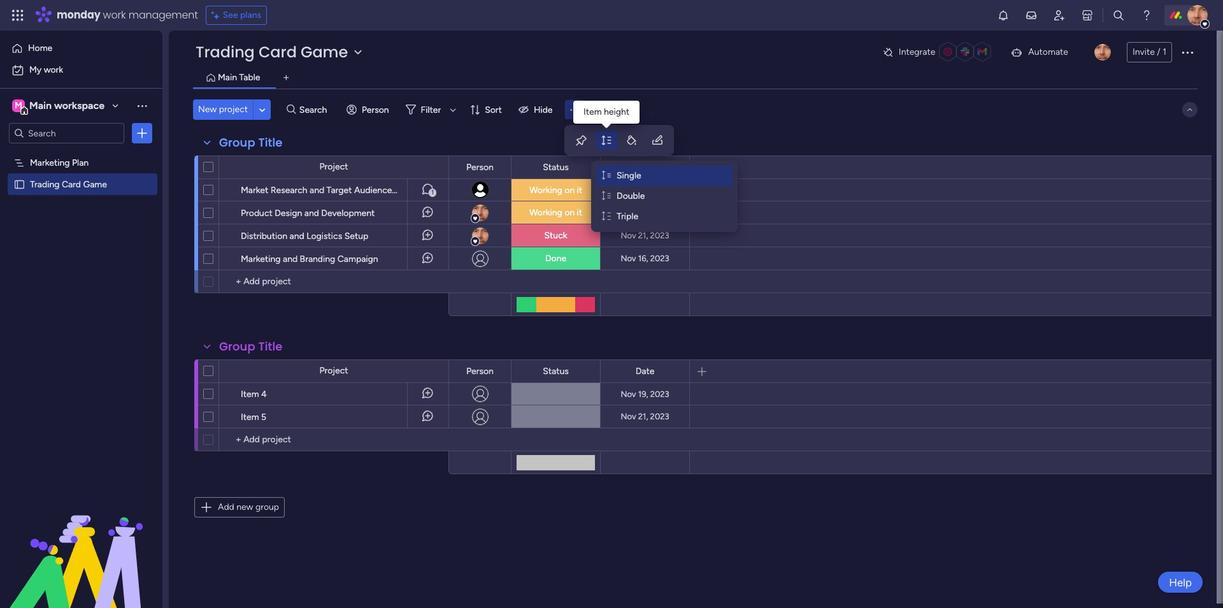 Task type: vqa. For each thing, say whether or not it's contained in the screenshot.
update...
no



Task type: describe. For each thing, give the bounding box(es) containing it.
card inside list box
[[62, 178, 81, 189]]

new project
[[198, 104, 248, 115]]

2 21, from the top
[[639, 412, 649, 421]]

marketing for marketing plan
[[30, 157, 70, 168]]

nov for item 4
[[621, 389, 637, 399]]

work for monday
[[103, 8, 126, 22]]

date for date field related to second status field from the top
[[636, 366, 655, 376]]

5
[[261, 412, 267, 423]]

hide button
[[514, 99, 561, 120]]

item 4
[[241, 389, 267, 400]]

product design and development
[[241, 208, 375, 219]]

filter
[[421, 104, 441, 115]]

search everything image
[[1113, 9, 1126, 22]]

group title field for 1st status field
[[216, 135, 286, 151]]

tab inside main table tab list
[[276, 68, 297, 88]]

new
[[237, 502, 253, 513]]

1 button
[[407, 178, 449, 201]]

table
[[239, 72, 260, 83]]

distribution and logistics setup
[[241, 231, 369, 242]]

add view image
[[284, 73, 289, 83]]

main table button
[[215, 71, 264, 85]]

main for main table
[[218, 72, 237, 83]]

add new group
[[218, 502, 279, 513]]

group title for 1st status field
[[219, 135, 283, 150]]

monday marketplace image
[[1082, 9, 1094, 22]]

date for 1st status field date field
[[636, 162, 655, 172]]

integrate
[[899, 47, 936, 57]]

help
[[1170, 576, 1193, 589]]

see
[[223, 10, 238, 20]]

working for product design and development
[[530, 207, 563, 218]]

main table
[[218, 72, 260, 83]]

1 vertical spatial options image
[[136, 127, 149, 140]]

monday work management
[[57, 8, 198, 22]]

2 nov 21, 2023 from the top
[[621, 412, 670, 421]]

angle down image
[[259, 105, 265, 114]]

public board image
[[13, 178, 25, 190]]

0 horizontal spatial trading
[[30, 178, 60, 189]]

arrow down image
[[446, 102, 461, 117]]

0 vertical spatial trading
[[196, 41, 255, 62]]

status for second status field from the top
[[543, 366, 569, 376]]

v2 search image
[[287, 102, 296, 117]]

title for 1st status field's group title field
[[258, 135, 283, 150]]

campaign
[[338, 254, 378, 265]]

1 project from the top
[[320, 161, 348, 172]]

development
[[321, 208, 375, 219]]

4
[[261, 389, 267, 400]]

nov for product design and development
[[621, 208, 636, 217]]

1 horizontal spatial trading card game
[[196, 41, 348, 62]]

work for my
[[44, 64, 63, 75]]

group for second status field from the top group title field
[[219, 338, 255, 354]]

nov 18, 2023
[[621, 208, 670, 217]]

workspace options image
[[136, 99, 149, 112]]

2 horizontal spatial options image
[[1181, 45, 1196, 60]]

integrate button
[[878, 39, 1001, 66]]

item for item 4
[[241, 389, 259, 400]]

automate button
[[1006, 42, 1074, 62]]

2 nov from the top
[[621, 231, 637, 240]]

notifications image
[[998, 9, 1010, 22]]

m
[[15, 100, 22, 111]]

and down design
[[290, 231, 305, 242]]

setup
[[345, 231, 369, 242]]

home option
[[8, 38, 155, 59]]

my
[[29, 64, 42, 75]]

invite members image
[[1054, 9, 1066, 22]]

done
[[546, 253, 567, 264]]

and down distribution and logistics setup
[[283, 254, 298, 265]]

2 2023 from the top
[[651, 231, 670, 240]]

2023 for marketing and branding campaign
[[651, 254, 670, 263]]

sort
[[485, 104, 502, 115]]

main workspace
[[29, 99, 105, 112]]

5 nov from the top
[[621, 412, 637, 421]]

date field for second status field from the top
[[633, 364, 658, 378]]

person field for second status field from the top
[[463, 364, 497, 378]]

logistics
[[307, 231, 342, 242]]

on for product design and development
[[565, 207, 575, 218]]

product
[[241, 208, 273, 219]]

add
[[218, 502, 234, 513]]

new project button
[[193, 99, 253, 120]]

new
[[198, 104, 217, 115]]

it for market research and target audience analysis
[[577, 185, 583, 195]]

sort button
[[465, 99, 510, 120]]

working on it for market research and target audience analysis
[[530, 185, 583, 195]]

add new group button
[[194, 497, 285, 518]]

see plans button
[[206, 6, 267, 25]]

nov 19, 2023
[[621, 389, 670, 399]]

1 21, from the top
[[639, 231, 649, 240]]

2 status field from the top
[[540, 364, 572, 378]]

item height triple image
[[602, 211, 611, 222]]

marketing and branding campaign
[[241, 254, 378, 265]]

it for product design and development
[[577, 207, 583, 218]]

Search in workspace field
[[27, 126, 106, 141]]

home link
[[8, 38, 155, 59]]

menu image
[[569, 104, 581, 116]]

5 2023 from the top
[[651, 412, 670, 421]]

lottie animation element
[[0, 479, 163, 608]]

and left target
[[310, 185, 325, 196]]

2023 for product design and development
[[651, 208, 670, 217]]

target
[[327, 185, 352, 196]]

0 vertical spatial james peterson image
[[1188, 5, 1209, 25]]



Task type: locate. For each thing, give the bounding box(es) containing it.
2 on from the top
[[565, 207, 575, 218]]

date field for 1st status field
[[633, 160, 658, 174]]

nov 21, 2023 down nov 19, 2023
[[621, 412, 670, 421]]

1 vertical spatial card
[[62, 178, 81, 189]]

person button
[[342, 99, 397, 120]]

1 vertical spatial date field
[[633, 364, 658, 378]]

on left item height double icon
[[565, 185, 575, 195]]

2023 for item 4
[[651, 389, 670, 399]]

date up double
[[636, 162, 655, 172]]

+ Add project text field
[[226, 274, 443, 289]]

1 2023 from the top
[[651, 208, 670, 217]]

main
[[218, 72, 237, 83], [29, 99, 52, 112]]

1 right analysis
[[432, 189, 434, 196]]

marketing for marketing and branding campaign
[[241, 254, 281, 265]]

1 vertical spatial date
[[636, 366, 655, 376]]

0 vertical spatial status
[[543, 162, 569, 172]]

main inside button
[[218, 72, 237, 83]]

group title for second status field from the top
[[219, 338, 283, 354]]

game
[[301, 41, 348, 62], [83, 178, 107, 189]]

working
[[530, 185, 563, 195], [530, 207, 563, 218]]

filter button
[[401, 99, 461, 120]]

main left table
[[218, 72, 237, 83]]

0 vertical spatial main
[[218, 72, 237, 83]]

group
[[219, 135, 255, 150], [219, 338, 255, 354]]

invite / 1
[[1133, 47, 1167, 57]]

1 vertical spatial 21,
[[639, 412, 649, 421]]

my work option
[[8, 60, 155, 80]]

card up the "add view" image
[[259, 41, 297, 62]]

date field up double
[[633, 160, 658, 174]]

0 horizontal spatial 1
[[432, 189, 434, 196]]

2 person field from the top
[[463, 364, 497, 378]]

person inside popup button
[[362, 104, 389, 115]]

2 vertical spatial person
[[467, 366, 494, 376]]

2023 down nov 19, 2023
[[651, 412, 670, 421]]

0 horizontal spatial work
[[44, 64, 63, 75]]

nov left 18,
[[621, 208, 636, 217]]

work right my
[[44, 64, 63, 75]]

3 nov from the top
[[621, 254, 637, 263]]

1 vertical spatial working
[[530, 207, 563, 218]]

21,
[[639, 231, 649, 240], [639, 412, 649, 421]]

0 horizontal spatial james peterson image
[[1095, 44, 1112, 61]]

nov 21, 2023
[[621, 231, 670, 240], [621, 412, 670, 421]]

nov for marketing and branding campaign
[[621, 254, 637, 263]]

1 vertical spatial 1
[[432, 189, 434, 196]]

2 working on it from the top
[[530, 207, 583, 218]]

market
[[241, 185, 269, 196]]

2 date field from the top
[[633, 364, 658, 378]]

nov 16, 2023
[[621, 254, 670, 263]]

work
[[103, 8, 126, 22], [44, 64, 63, 75]]

trading card game up the "add view" image
[[196, 41, 348, 62]]

0 vertical spatial group
[[219, 135, 255, 150]]

main for main workspace
[[29, 99, 52, 112]]

1 nov 21, 2023 from the top
[[621, 231, 670, 240]]

1 horizontal spatial main
[[218, 72, 237, 83]]

title up 4
[[258, 338, 283, 354]]

1 horizontal spatial game
[[301, 41, 348, 62]]

1 vertical spatial group title field
[[216, 338, 286, 355]]

0 vertical spatial person
[[362, 104, 389, 115]]

and
[[310, 185, 325, 196], [305, 208, 319, 219], [290, 231, 305, 242], [283, 254, 298, 265]]

1 working from the top
[[530, 185, 563, 195]]

0 vertical spatial working on it
[[530, 185, 583, 195]]

/
[[1158, 47, 1161, 57]]

1 right /
[[1163, 47, 1167, 57]]

Status field
[[540, 160, 572, 174], [540, 364, 572, 378]]

group title field for second status field from the top
[[216, 338, 286, 355]]

1 vertical spatial it
[[577, 207, 583, 218]]

working on it
[[530, 185, 583, 195], [530, 207, 583, 218]]

marketing left plan
[[30, 157, 70, 168]]

collapse image
[[1186, 105, 1196, 115]]

lottie animation image
[[0, 479, 163, 608]]

1 inside the invite / 1 "button"
[[1163, 47, 1167, 57]]

2 group title field from the top
[[216, 338, 286, 355]]

distribution
[[241, 231, 288, 242]]

0 vertical spatial group title field
[[216, 135, 286, 151]]

1 inside button
[[432, 189, 434, 196]]

design
[[275, 208, 302, 219]]

0 vertical spatial date
[[636, 162, 655, 172]]

person field for 1st status field
[[463, 160, 497, 174]]

0 vertical spatial group title
[[219, 135, 283, 150]]

1 horizontal spatial work
[[103, 8, 126, 22]]

18,
[[638, 208, 649, 217]]

4 nov from the top
[[621, 389, 637, 399]]

1 it from the top
[[577, 185, 583, 195]]

trading card game
[[196, 41, 348, 62], [30, 178, 107, 189]]

0 horizontal spatial trading card game
[[30, 178, 107, 189]]

0 vertical spatial project
[[320, 161, 348, 172]]

Search field
[[296, 101, 335, 119]]

option
[[0, 151, 163, 153]]

0 vertical spatial item
[[584, 106, 602, 117]]

update feed image
[[1026, 9, 1038, 22]]

branding
[[300, 254, 336, 265]]

workspace
[[54, 99, 105, 112]]

1 vertical spatial game
[[83, 178, 107, 189]]

0 vertical spatial on
[[565, 185, 575, 195]]

0 horizontal spatial marketing
[[30, 157, 70, 168]]

on for market research and target audience analysis
[[565, 185, 575, 195]]

21, up 16,
[[639, 231, 649, 240]]

home
[[28, 43, 52, 54]]

date up nov 19, 2023
[[636, 366, 655, 376]]

workspace image
[[12, 99, 25, 113]]

height
[[604, 106, 630, 117]]

it left item height triple icon
[[577, 207, 583, 218]]

james peterson image left the invite
[[1095, 44, 1112, 61]]

nov down triple
[[621, 231, 637, 240]]

on
[[565, 185, 575, 195], [565, 207, 575, 218]]

game down plan
[[83, 178, 107, 189]]

card
[[259, 41, 297, 62], [62, 178, 81, 189]]

group title field down angle down 'icon'
[[216, 135, 286, 151]]

marketing
[[30, 157, 70, 168], [241, 254, 281, 265]]

working for market research and target audience analysis
[[530, 185, 563, 195]]

item height double image
[[602, 191, 611, 201]]

0 vertical spatial options image
[[1181, 45, 1196, 60]]

select product image
[[11, 9, 24, 22]]

1 status from the top
[[543, 162, 569, 172]]

item right menu icon
[[584, 106, 602, 117]]

person for person field corresponding to second status field from the top
[[467, 366, 494, 376]]

management
[[129, 8, 198, 22]]

1 vertical spatial status
[[543, 366, 569, 376]]

title down angle down 'icon'
[[258, 135, 283, 150]]

item
[[584, 106, 602, 117], [241, 389, 259, 400], [241, 412, 259, 423]]

0 vertical spatial marketing
[[30, 157, 70, 168]]

0 vertical spatial status field
[[540, 160, 572, 174]]

nov 21, 2023 up nov 16, 2023
[[621, 231, 670, 240]]

list box
[[0, 149, 163, 367]]

1 horizontal spatial options image
[[693, 158, 717, 177]]

working on it for product design and development
[[530, 207, 583, 218]]

group up the item 4
[[219, 338, 255, 354]]

1 person field from the top
[[463, 160, 497, 174]]

0 vertical spatial work
[[103, 8, 126, 22]]

tab
[[276, 68, 297, 88]]

Group Title field
[[216, 135, 286, 151], [216, 338, 286, 355]]

1 vertical spatial main
[[29, 99, 52, 112]]

trading card game down "marketing plan"
[[30, 178, 107, 189]]

status
[[543, 162, 569, 172], [543, 366, 569, 376]]

1 vertical spatial working on it
[[530, 207, 583, 218]]

1 vertical spatial james peterson image
[[1095, 44, 1112, 61]]

1 vertical spatial person
[[467, 162, 494, 172]]

analysis
[[394, 185, 427, 196]]

market research and target audience analysis
[[241, 185, 427, 196]]

triple
[[617, 211, 639, 222]]

4 2023 from the top
[[651, 389, 670, 399]]

0 vertical spatial game
[[301, 41, 348, 62]]

stuck
[[545, 230, 568, 241]]

0 horizontal spatial main
[[29, 99, 52, 112]]

0 vertical spatial working
[[530, 185, 563, 195]]

1 vertical spatial work
[[44, 64, 63, 75]]

double
[[617, 191, 645, 201]]

1 horizontal spatial trading
[[196, 41, 255, 62]]

group title field up the item 4
[[216, 338, 286, 355]]

2 group title from the top
[[219, 338, 283, 354]]

main inside the "workspace selection" element
[[29, 99, 52, 112]]

hide
[[534, 104, 553, 115]]

1 horizontal spatial 1
[[1163, 47, 1167, 57]]

item for item 5
[[241, 412, 259, 423]]

date
[[636, 162, 655, 172], [636, 366, 655, 376]]

status for 1st status field
[[543, 162, 569, 172]]

single
[[617, 170, 642, 181]]

2 project from the top
[[320, 365, 348, 376]]

group title up the item 4
[[219, 338, 283, 354]]

1 vertical spatial item
[[241, 389, 259, 400]]

1 vertical spatial on
[[565, 207, 575, 218]]

2 date from the top
[[636, 366, 655, 376]]

2 group from the top
[[219, 338, 255, 354]]

16,
[[639, 254, 649, 263]]

monday
[[57, 8, 100, 22]]

project
[[320, 161, 348, 172], [320, 365, 348, 376]]

1 vertical spatial nov 21, 2023
[[621, 412, 670, 421]]

nov left "19,"
[[621, 389, 637, 399]]

+ Add project text field
[[226, 432, 443, 447]]

2023 right "19,"
[[651, 389, 670, 399]]

group for 1st status field's group title field
[[219, 135, 255, 150]]

0 vertical spatial 21,
[[639, 231, 649, 240]]

0 vertical spatial nov 21, 2023
[[621, 231, 670, 240]]

see plans
[[223, 10, 261, 20]]

1 date field from the top
[[633, 160, 658, 174]]

my work
[[29, 64, 63, 75]]

research
[[271, 185, 308, 196]]

1 vertical spatial trading
[[30, 178, 60, 189]]

invite / 1 button
[[1128, 42, 1173, 62]]

plans
[[240, 10, 261, 20]]

2 working from the top
[[530, 207, 563, 218]]

audience
[[354, 185, 392, 196]]

Person field
[[463, 160, 497, 174], [463, 364, 497, 378]]

2 vertical spatial options image
[[693, 158, 717, 177]]

title for second status field from the top group title field
[[258, 338, 283, 354]]

my work link
[[8, 60, 155, 80]]

group
[[256, 502, 279, 513]]

0 horizontal spatial card
[[62, 178, 81, 189]]

0 vertical spatial person field
[[463, 160, 497, 174]]

0 vertical spatial date field
[[633, 160, 658, 174]]

0 vertical spatial 1
[[1163, 47, 1167, 57]]

options image
[[1181, 45, 1196, 60], [136, 127, 149, 140], [693, 158, 717, 177]]

on up stuck
[[565, 207, 575, 218]]

workspace selection element
[[12, 98, 106, 115]]

item 5
[[241, 412, 267, 423]]

1
[[1163, 47, 1167, 57], [432, 189, 434, 196]]

0 vertical spatial trading card game
[[196, 41, 348, 62]]

Date field
[[633, 160, 658, 174], [633, 364, 658, 378]]

2023 right 18,
[[651, 208, 670, 217]]

1 group title field from the top
[[216, 135, 286, 151]]

project
[[219, 104, 248, 115]]

1 vertical spatial title
[[258, 338, 283, 354]]

1 horizontal spatial james peterson image
[[1188, 5, 1209, 25]]

list box containing marketing plan
[[0, 149, 163, 367]]

2 status from the top
[[543, 366, 569, 376]]

marketing down distribution
[[241, 254, 281, 265]]

item left 5
[[241, 412, 259, 423]]

0 horizontal spatial game
[[83, 178, 107, 189]]

1 horizontal spatial marketing
[[241, 254, 281, 265]]

invite
[[1133, 47, 1156, 57]]

work inside option
[[44, 64, 63, 75]]

1 on from the top
[[565, 185, 575, 195]]

date field up nov 19, 2023
[[633, 364, 658, 378]]

1 vertical spatial group title
[[219, 338, 283, 354]]

help button
[[1159, 572, 1203, 593]]

2023
[[651, 208, 670, 217], [651, 231, 670, 240], [651, 254, 670, 263], [651, 389, 670, 399], [651, 412, 670, 421]]

1 status field from the top
[[540, 160, 572, 174]]

1 group title from the top
[[219, 135, 283, 150]]

plan
[[72, 157, 89, 168]]

2023 right 16,
[[651, 254, 670, 263]]

it left item height double icon
[[577, 185, 583, 195]]

trading card game button
[[193, 41, 369, 62]]

0 vertical spatial title
[[258, 135, 283, 150]]

help image
[[1141, 9, 1154, 22]]

1 group from the top
[[219, 135, 255, 150]]

main right workspace icon
[[29, 99, 52, 112]]

1 nov from the top
[[621, 208, 636, 217]]

work right monday
[[103, 8, 126, 22]]

1 vertical spatial marketing
[[241, 254, 281, 265]]

1 horizontal spatial card
[[259, 41, 297, 62]]

1 title from the top
[[258, 135, 283, 150]]

group title down angle down 'icon'
[[219, 135, 283, 150]]

0 vertical spatial card
[[259, 41, 297, 62]]

trading up main table
[[196, 41, 255, 62]]

0 vertical spatial it
[[577, 185, 583, 195]]

trading right public board image
[[30, 178, 60, 189]]

person for person field for 1st status field
[[467, 162, 494, 172]]

group down project
[[219, 135, 255, 150]]

automate
[[1029, 47, 1069, 57]]

person
[[362, 104, 389, 115], [467, 162, 494, 172], [467, 366, 494, 376]]

item height
[[584, 106, 630, 117]]

21, down "19,"
[[639, 412, 649, 421]]

card down plan
[[62, 178, 81, 189]]

19,
[[639, 389, 649, 399]]

and right design
[[305, 208, 319, 219]]

james peterson image
[[1188, 5, 1209, 25], [1095, 44, 1112, 61]]

group title
[[219, 135, 283, 150], [219, 338, 283, 354]]

0 horizontal spatial options image
[[136, 127, 149, 140]]

game up the "search" 'field'
[[301, 41, 348, 62]]

james peterson image right help icon
[[1188, 5, 1209, 25]]

1 vertical spatial status field
[[540, 364, 572, 378]]

3 2023 from the top
[[651, 254, 670, 263]]

trading
[[196, 41, 255, 62], [30, 178, 60, 189]]

item height single image
[[602, 170, 611, 181]]

item left 4
[[241, 389, 259, 400]]

1 vertical spatial project
[[320, 365, 348, 376]]

nov down nov 19, 2023
[[621, 412, 637, 421]]

nov
[[621, 208, 636, 217], [621, 231, 637, 240], [621, 254, 637, 263], [621, 389, 637, 399], [621, 412, 637, 421]]

1 date from the top
[[636, 162, 655, 172]]

1 vertical spatial group
[[219, 338, 255, 354]]

2 it from the top
[[577, 207, 583, 218]]

main table tab list
[[193, 68, 1198, 89]]

2023 up nov 16, 2023
[[651, 231, 670, 240]]

2 vertical spatial item
[[241, 412, 259, 423]]

nov left 16,
[[621, 254, 637, 263]]

1 vertical spatial person field
[[463, 364, 497, 378]]

1 working on it from the top
[[530, 185, 583, 195]]

marketing plan
[[30, 157, 89, 168]]

2 title from the top
[[258, 338, 283, 354]]

1 vertical spatial trading card game
[[30, 178, 107, 189]]



